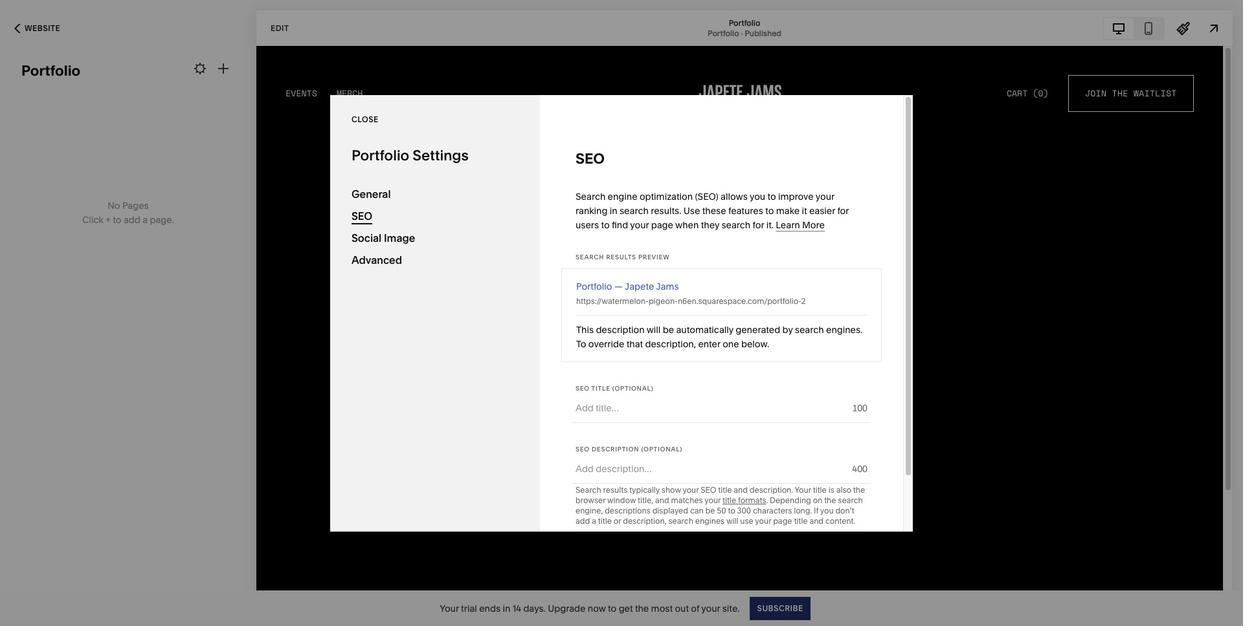 Task type: describe. For each thing, give the bounding box(es) containing it.
seo up ranking
[[576, 150, 605, 167]]

portfolio for —
[[576, 281, 612, 292]]

the inside the search results typically show your seo title and description. your title is also the browser window title, and matches your
[[853, 485, 865, 495]]

will inside . depending on the search engine, descriptions displayed can be 50 to 300 characters long. if you don't add a title or description, search engines will use your page title and content.
[[727, 516, 739, 526]]

browser
[[576, 496, 606, 505]]

portfolio settings
[[352, 147, 469, 164]]

seo left description
[[576, 446, 590, 453]]

100
[[852, 402, 868, 414]]

edit
[[271, 23, 289, 33]]

upgrade
[[548, 603, 586, 615]]

generated
[[736, 324, 780, 336]]

is
[[829, 485, 835, 495]]

to left find
[[601, 219, 610, 231]]

seo inside the search results typically show your seo title and description. your title is also the browser window title, and matches your
[[701, 485, 717, 495]]

engine
[[608, 191, 638, 202]]

description
[[592, 446, 639, 453]]

general
[[352, 187, 391, 200]]

description, inside this description will be automatically generated by search engines. to override that description, enter one below.
[[645, 338, 696, 350]]

social image link
[[352, 227, 519, 249]]

also
[[836, 485, 852, 495]]

engines
[[695, 516, 725, 526]]

preview
[[638, 254, 670, 261]]

·
[[741, 28, 743, 38]]

engine,
[[576, 506, 603, 516]]

https://watermelon-
[[576, 296, 649, 306]]

social
[[352, 232, 382, 244]]

0 horizontal spatial in
[[503, 603, 511, 615]]

that
[[627, 338, 643, 350]]

image
[[384, 232, 415, 244]]

your up easier
[[816, 191, 835, 202]]

100 text field
[[576, 401, 845, 415]]

enter
[[698, 338, 721, 350]]

(optional) for seo title (optional)
[[613, 385, 654, 392]]

no pages click + to add a page.
[[82, 200, 174, 226]]

this
[[576, 324, 594, 336]]

the inside . depending on the search engine, descriptions displayed can be 50 to 300 characters long. if you don't add a title or description, search engines will use your page title and content.
[[824, 496, 836, 505]]

.
[[766, 496, 768, 505]]

settings
[[413, 147, 469, 164]]

your right find
[[630, 219, 649, 231]]

dialog containing portfolio settings
[[330, 95, 913, 532]]

website button
[[0, 14, 75, 43]]

learn more
[[776, 219, 825, 231]]

now
[[588, 603, 606, 615]]

trial
[[461, 603, 477, 615]]

page inside . depending on the search engine, descriptions displayed can be 50 to 300 characters long. if you don't add a title or description, search engines will use your page title and content.
[[773, 516, 792, 526]]

0 horizontal spatial the
[[635, 603, 649, 615]]

get
[[619, 603, 633, 615]]

improve
[[778, 191, 814, 202]]

300
[[737, 506, 751, 516]]

general link
[[352, 183, 519, 205]]

edit button
[[262, 16, 298, 40]]

portfolio for portfolio
[[729, 18, 760, 28]]

search engine optimization (seo) allows you to improve your ranking in search results. use these features to make it easier for users to find your page when they search for it.
[[576, 191, 849, 231]]

to left "improve"
[[768, 191, 776, 202]]

use
[[740, 516, 754, 526]]

portfolio portfolio · published
[[708, 18, 782, 38]]

your inside the search results typically show your seo title and description. your title is also the browser window title, and matches your
[[795, 485, 811, 495]]

override
[[589, 338, 624, 350]]

search down features
[[722, 219, 751, 231]]

automatically
[[676, 324, 734, 336]]

14
[[513, 603, 521, 615]]

add inside . depending on the search engine, descriptions displayed can be 50 to 300 characters long. if you don't add a title or description, search engines will use your page title and content.
[[576, 516, 590, 526]]

portfolio for settings
[[352, 147, 409, 164]]

users
[[576, 219, 599, 231]]

window
[[607, 496, 636, 505]]

to inside no pages click + to add a page.
[[113, 214, 121, 226]]

optimization
[[640, 191, 693, 202]]

social image
[[352, 232, 415, 244]]

published
[[745, 28, 782, 38]]

easier
[[809, 205, 835, 217]]

ranking
[[576, 205, 608, 217]]

portfolio — japete jams https://watermelon-pigeon-n6en.squarespace.com/portfolio-2
[[576, 281, 806, 306]]

title formats
[[723, 496, 766, 505]]

2
[[801, 296, 806, 306]]

your up the 50
[[705, 496, 721, 505]]

your trial ends in 14 days. upgrade now to get the most out of your site.
[[440, 603, 740, 615]]

displayed
[[653, 506, 688, 516]]

formats
[[738, 496, 766, 505]]

results
[[606, 254, 637, 261]]

of
[[691, 603, 700, 615]]

jams
[[656, 281, 679, 292]]

learn more link
[[776, 219, 825, 232]]

search up don't
[[838, 496, 863, 505]]

in inside search engine optimization (seo) allows you to improve your ranking in search results. use these features to make it easier for users to find your page when they search for it.
[[610, 205, 618, 217]]

more
[[802, 219, 825, 231]]

to inside . depending on the search engine, descriptions displayed can be 50 to 300 characters long. if you don't add a title or description, search engines will use your page title and content.
[[728, 506, 736, 516]]

find
[[612, 219, 628, 231]]

add inside no pages click + to add a page.
[[124, 214, 140, 226]]

search down displayed
[[669, 516, 693, 526]]

site.
[[723, 603, 740, 615]]

+
[[106, 214, 111, 226]]

page.
[[150, 214, 174, 226]]

description.
[[750, 485, 793, 495]]

search for search results typically show your seo title and description. your title is also the browser window title, and matches your
[[576, 485, 601, 495]]

they
[[701, 219, 720, 231]]

engines.
[[826, 324, 863, 336]]

close
[[352, 115, 379, 124]]

close button
[[352, 108, 379, 131]]

title formats link
[[723, 496, 766, 505]]



Task type: vqa. For each thing, say whether or not it's contained in the screenshot.
the below. at the right
yes



Task type: locate. For each thing, give the bounding box(es) containing it.
seo title (optional)
[[576, 385, 654, 392]]

will down pigeon-
[[647, 324, 661, 336]]

search inside this description will be automatically generated by search engines. to override that description, enter one below.
[[795, 324, 824, 336]]

portfolio
[[729, 18, 760, 28], [708, 28, 739, 38], [21, 62, 80, 80], [352, 147, 409, 164], [576, 281, 612, 292]]

2 horizontal spatial the
[[853, 485, 865, 495]]

will inside this description will be automatically generated by search engines. to override that description, enter one below.
[[647, 324, 661, 336]]

search
[[576, 191, 606, 202], [576, 254, 604, 261], [576, 485, 601, 495]]

the down the is
[[824, 496, 836, 505]]

description
[[596, 324, 645, 336]]

to
[[576, 338, 586, 350]]

advanced
[[352, 254, 402, 266]]

portfolio left ·
[[708, 28, 739, 38]]

most
[[651, 603, 673, 615]]

can
[[690, 506, 704, 516]]

your inside . depending on the search engine, descriptions displayed can be 50 to 300 characters long. if you don't add a title or description, search engines will use your page title and content.
[[755, 516, 771, 526]]

portfolio down website
[[21, 62, 80, 80]]

you inside search engine optimization (seo) allows you to improve your ranking in search results. use these features to make it easier for users to find your page when they search for it.
[[750, 191, 766, 202]]

results.
[[651, 205, 682, 217]]

your up matches
[[683, 485, 699, 495]]

0 vertical spatial and
[[734, 485, 748, 495]]

0 horizontal spatial for
[[753, 219, 764, 231]]

1 horizontal spatial page
[[773, 516, 792, 526]]

page
[[651, 219, 673, 231], [773, 516, 792, 526]]

1 vertical spatial and
[[655, 496, 669, 505]]

search results preview
[[576, 254, 670, 261]]

1 vertical spatial add
[[576, 516, 590, 526]]

1 vertical spatial be
[[706, 506, 715, 516]]

in left 14
[[503, 603, 511, 615]]

typically
[[630, 485, 660, 495]]

you right the if
[[820, 506, 834, 516]]

0 horizontal spatial a
[[143, 214, 148, 226]]

seo description (optional)
[[576, 446, 683, 453]]

description, down descriptions
[[623, 516, 667, 526]]

results
[[603, 485, 628, 495]]

or
[[614, 516, 621, 526]]

1 horizontal spatial you
[[820, 506, 834, 516]]

0 vertical spatial for
[[838, 205, 849, 217]]

0 horizontal spatial page
[[651, 219, 673, 231]]

0 vertical spatial be
[[663, 324, 674, 336]]

0 horizontal spatial your
[[440, 603, 459, 615]]

search inside the search results typically show your seo title and description. your title is also the browser window title, and matches your
[[576, 485, 601, 495]]

in up find
[[610, 205, 618, 217]]

1 vertical spatial a
[[592, 516, 596, 526]]

0 vertical spatial a
[[143, 214, 148, 226]]

search
[[620, 205, 649, 217], [722, 219, 751, 231], [795, 324, 824, 336], [838, 496, 863, 505], [669, 516, 693, 526]]

search for search engine optimization (seo) allows you to improve your ranking in search results. use these features to make it easier for users to find your page when they search for it.
[[576, 191, 606, 202]]

1 horizontal spatial be
[[706, 506, 715, 516]]

tab list
[[1104, 18, 1164, 39]]

your down characters
[[755, 516, 771, 526]]

1 vertical spatial in
[[503, 603, 511, 615]]

add down engine,
[[576, 516, 590, 526]]

to
[[768, 191, 776, 202], [766, 205, 774, 217], [113, 214, 121, 226], [601, 219, 610, 231], [728, 506, 736, 516], [608, 603, 617, 615]]

0 vertical spatial description,
[[645, 338, 696, 350]]

be down pigeon-
[[663, 324, 674, 336]]

title
[[592, 385, 611, 392]]

a left page.
[[143, 214, 148, 226]]

the right also
[[853, 485, 865, 495]]

0 horizontal spatial you
[[750, 191, 766, 202]]

(optional)
[[613, 385, 654, 392], [641, 446, 683, 453]]

1 vertical spatial for
[[753, 219, 764, 231]]

seo down seo description (optional) text field
[[701, 485, 717, 495]]

3 search from the top
[[576, 485, 601, 495]]

your left trial
[[440, 603, 459, 615]]

it
[[802, 205, 807, 217]]

1 horizontal spatial and
[[734, 485, 748, 495]]

pages
[[122, 200, 149, 212]]

dialog
[[330, 95, 913, 532]]

and up displayed
[[655, 496, 669, 505]]

1 vertical spatial (optional)
[[641, 446, 683, 453]]

search left "results"
[[576, 254, 604, 261]]

0 vertical spatial (optional)
[[613, 385, 654, 392]]

0 horizontal spatial add
[[124, 214, 140, 226]]

2 vertical spatial search
[[576, 485, 601, 495]]

2 horizontal spatial and
[[810, 516, 824, 526]]

add
[[124, 214, 140, 226], [576, 516, 590, 526]]

1 search from the top
[[576, 191, 606, 202]]

you inside . depending on the search engine, descriptions displayed can be 50 to 300 characters long. if you don't add a title or description, search engines will use your page title and content.
[[820, 506, 834, 516]]

days.
[[524, 603, 546, 615]]

matches
[[671, 496, 703, 505]]

search up ranking
[[576, 191, 606, 202]]

(optional) for seo description (optional)
[[641, 446, 683, 453]]

title
[[718, 485, 732, 495], [813, 485, 827, 495], [723, 496, 736, 505], [598, 516, 612, 526], [794, 516, 808, 526]]

ends
[[479, 603, 501, 615]]

50
[[717, 506, 726, 516]]

0 horizontal spatial and
[[655, 496, 669, 505]]

the right the get
[[635, 603, 649, 615]]

be inside this description will be automatically generated by search engines. to override that description, enter one below.
[[663, 324, 674, 336]]

and up 'title formats'
[[734, 485, 748, 495]]

be inside . depending on the search engine, descriptions displayed can be 50 to 300 characters long. if you don't add a title or description, search engines will use your page title and content.
[[706, 506, 715, 516]]

on
[[813, 496, 823, 505]]

0 vertical spatial the
[[853, 485, 865, 495]]

you up features
[[750, 191, 766, 202]]

1 horizontal spatial in
[[610, 205, 618, 217]]

be up 'engines'
[[706, 506, 715, 516]]

if
[[814, 506, 819, 516]]

for left it.
[[753, 219, 764, 231]]

search up 'browser'
[[576, 485, 601, 495]]

add down pages
[[124, 214, 140, 226]]

japete
[[625, 281, 654, 292]]

seo left title
[[576, 385, 590, 392]]

to left the get
[[608, 603, 617, 615]]

400 text field
[[576, 462, 845, 476]]

to right the 50
[[728, 506, 736, 516]]

pigeon-
[[649, 296, 678, 306]]

this description will be automatically generated by search engines. to override that description, enter one below.
[[576, 324, 863, 350]]

0 vertical spatial add
[[124, 214, 140, 226]]

(optional) up show
[[641, 446, 683, 453]]

search right by
[[795, 324, 824, 336]]

depending
[[770, 496, 811, 505]]

0 vertical spatial you
[[750, 191, 766, 202]]

one
[[723, 338, 739, 350]]

1 vertical spatial the
[[824, 496, 836, 505]]

0 vertical spatial page
[[651, 219, 673, 231]]

when
[[675, 219, 699, 231]]

1 vertical spatial description,
[[623, 516, 667, 526]]

in
[[610, 205, 618, 217], [503, 603, 511, 615]]

portfolio up https://watermelon-
[[576, 281, 612, 292]]

description, right that
[[645, 338, 696, 350]]

search for search results preview
[[576, 254, 604, 261]]

to up it.
[[766, 205, 774, 217]]

and inside . depending on the search engine, descriptions displayed can be 50 to 300 characters long. if you don't add a title or description, search engines will use your page title and content.
[[810, 516, 824, 526]]

a down engine,
[[592, 516, 596, 526]]

2 search from the top
[[576, 254, 604, 261]]

page down results.
[[651, 219, 673, 231]]

seo up the social
[[352, 209, 372, 222]]

0 vertical spatial will
[[647, 324, 661, 336]]

1 vertical spatial will
[[727, 516, 739, 526]]

will
[[647, 324, 661, 336], [727, 516, 739, 526]]

n6en.squarespace.com/portfolio-
[[678, 296, 801, 306]]

characters
[[753, 506, 792, 516]]

will left use
[[727, 516, 739, 526]]

0 vertical spatial search
[[576, 191, 606, 202]]

for
[[838, 205, 849, 217], [753, 219, 764, 231]]

1 horizontal spatial will
[[727, 516, 739, 526]]

out
[[675, 603, 689, 615]]

seo link
[[352, 205, 519, 227]]

learn
[[776, 219, 800, 231]]

to right +
[[113, 214, 121, 226]]

0 horizontal spatial be
[[663, 324, 674, 336]]

(optional) right title
[[613, 385, 654, 392]]

description, inside . depending on the search engine, descriptions displayed can be 50 to 300 characters long. if you don't add a title or description, search engines will use your page title and content.
[[623, 516, 667, 526]]

1 horizontal spatial a
[[592, 516, 596, 526]]

400
[[852, 463, 868, 475]]

the
[[853, 485, 865, 495], [824, 496, 836, 505], [635, 603, 649, 615]]

advanced link
[[352, 249, 519, 271]]

features
[[728, 205, 763, 217]]

a inside . depending on the search engine, descriptions displayed can be 50 to 300 characters long. if you don't add a title or description, search engines will use your page title and content.
[[592, 516, 596, 526]]

1 vertical spatial search
[[576, 254, 604, 261]]

your
[[816, 191, 835, 202], [630, 219, 649, 231], [683, 485, 699, 495], [705, 496, 721, 505], [755, 516, 771, 526], [702, 603, 720, 615]]

1 horizontal spatial add
[[576, 516, 590, 526]]

1 vertical spatial your
[[440, 603, 459, 615]]

search results typically show your seo title and description. your title is also the browser window title, and matches your
[[576, 485, 865, 505]]

portfolio down close button
[[352, 147, 409, 164]]

0 vertical spatial in
[[610, 205, 618, 217]]

0 vertical spatial your
[[795, 485, 811, 495]]

portfolio inside portfolio — japete jams https://watermelon-pigeon-n6en.squarespace.com/portfolio-2
[[576, 281, 612, 292]]

portfolio up ·
[[729, 18, 760, 28]]

descriptions
[[605, 506, 651, 516]]

1 horizontal spatial your
[[795, 485, 811, 495]]

content.
[[826, 516, 856, 526]]

use
[[684, 205, 700, 217]]

2 vertical spatial and
[[810, 516, 824, 526]]

your right of
[[702, 603, 720, 615]]

click
[[82, 214, 103, 226]]

for right easier
[[838, 205, 849, 217]]

page down characters
[[773, 516, 792, 526]]

1 horizontal spatial for
[[838, 205, 849, 217]]

and down the if
[[810, 516, 824, 526]]

1 horizontal spatial the
[[824, 496, 836, 505]]

these
[[702, 205, 726, 217]]

a inside no pages click + to add a page.
[[143, 214, 148, 226]]

(seo)
[[695, 191, 719, 202]]

—
[[614, 281, 623, 292]]

1 vertical spatial you
[[820, 506, 834, 516]]

website
[[25, 23, 60, 33]]

2 vertical spatial the
[[635, 603, 649, 615]]

don't
[[836, 506, 854, 516]]

seo
[[576, 150, 605, 167], [352, 209, 372, 222], [576, 385, 590, 392], [576, 446, 590, 453], [701, 485, 717, 495]]

it.
[[767, 219, 774, 231]]

1 vertical spatial page
[[773, 516, 792, 526]]

your
[[795, 485, 811, 495], [440, 603, 459, 615]]

your up "depending"
[[795, 485, 811, 495]]

page inside search engine optimization (seo) allows you to improve your ranking in search results. use these features to make it easier for users to find your page when they search for it.
[[651, 219, 673, 231]]

search inside search engine optimization (seo) allows you to improve your ranking in search results. use these features to make it easier for users to find your page when they search for it.
[[576, 191, 606, 202]]

by
[[783, 324, 793, 336]]

0 horizontal spatial will
[[647, 324, 661, 336]]

search down engine
[[620, 205, 649, 217]]

title,
[[638, 496, 653, 505]]



